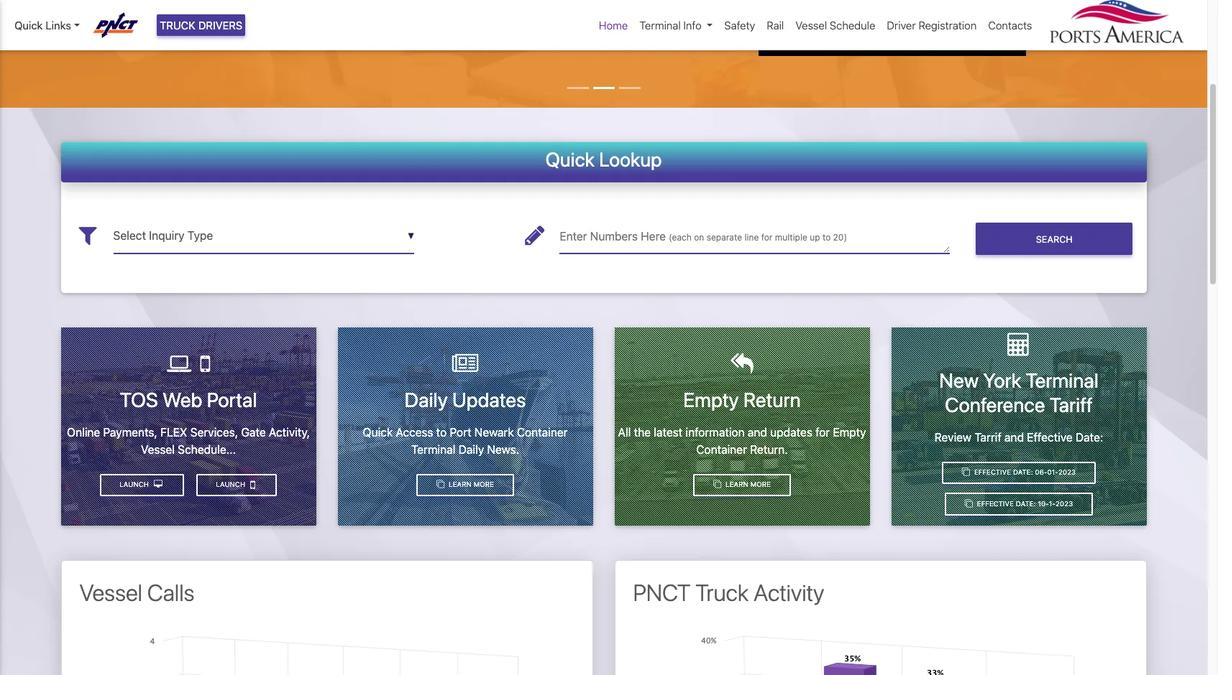 Task type: locate. For each thing, give the bounding box(es) containing it.
1 horizontal spatial to
[[682, 8, 692, 21]]

clone image for daily updates
[[436, 481, 445, 489]]

1 horizontal spatial of
[[421, 8, 431, 21]]

0 vertical spatial empty
[[683, 388, 739, 412]]

1 vertical spatial daily
[[458, 443, 484, 456]]

0 horizontal spatial truck
[[160, 19, 195, 32]]

0 horizontal spatial terminal
[[411, 443, 455, 456]]

quick left lookup
[[545, 148, 595, 171]]

1-
[[1049, 500, 1056, 508]]

and right tarrif
[[1004, 431, 1024, 444]]

enter numbers here (each on separate line for multiple up to 20)
[[560, 230, 847, 243]]

clone image inside the effective date: 06-01-2023 link
[[962, 469, 970, 477]]

ny/nj.
[[194, 26, 227, 39]]

0 vertical spatial container
[[517, 426, 568, 439]]

0 vertical spatial effective
[[1027, 431, 1073, 444]]

0 horizontal spatial for
[[761, 232, 773, 243]]

for inside enter numbers here (each on separate line for multiple up to 20)
[[761, 232, 773, 243]]

for
[[761, 232, 773, 243], [815, 426, 830, 439]]

2 horizontal spatial to
[[822, 232, 831, 243]]

port down daily updates
[[450, 426, 471, 439]]

1 more from the left
[[474, 481, 494, 489]]

multiple
[[775, 232, 807, 243]]

terminal inside quick access to port newark container terminal daily news.
[[411, 443, 455, 456]]

launch
[[216, 481, 247, 489], [120, 481, 151, 489]]

terminal down access
[[411, 443, 455, 456]]

launch for desktop icon
[[120, 481, 151, 489]]

vessel calls
[[79, 580, 194, 607]]

effective down tarrif
[[974, 469, 1011, 477]]

daily up access
[[405, 388, 448, 412]]

2 horizontal spatial clone image
[[962, 469, 970, 477]]

to right terminal
[[682, 8, 692, 21]]

1 horizontal spatial daily
[[458, 443, 484, 456]]

more
[[474, 481, 494, 489], [750, 481, 771, 489]]

date: down tariff
[[1076, 431, 1103, 444]]

1 vertical spatial vessel
[[141, 443, 175, 456]]

for right updates
[[815, 426, 830, 439]]

1 horizontal spatial learn
[[726, 481, 748, 489]]

york
[[983, 369, 1021, 393]]

quick for quick lookup
[[545, 148, 595, 171]]

quick inside quick access to port newark container terminal daily news.
[[363, 426, 393, 439]]

None text field
[[560, 219, 950, 254]]

container inside all the latest information and updates for empty container return.
[[696, 443, 747, 456]]

1 vertical spatial effective
[[974, 469, 1011, 477]]

date: left the 10-
[[1016, 500, 1036, 508]]

1 vertical spatial to
[[822, 232, 831, 243]]

0 horizontal spatial more
[[474, 481, 494, 489]]

0 horizontal spatial clone image
[[436, 481, 445, 489]]

info
[[683, 19, 702, 32]]

and up 'return.'
[[748, 426, 767, 439]]

more down news.
[[474, 481, 494, 489]]

and inside all the latest information and updates for empty container return.
[[748, 426, 767, 439]]

the left safety
[[695, 8, 711, 21]]

learn more for return
[[723, 481, 771, 489]]

learn more link
[[417, 474, 514, 497], [693, 474, 791, 497]]

clone image
[[962, 469, 970, 477], [436, 481, 445, 489], [713, 481, 721, 489]]

of down pnct's
[[181, 26, 191, 39]]

quick
[[14, 19, 43, 32], [545, 148, 595, 171], [363, 426, 393, 439]]

adding
[[535, 8, 570, 21]]

1 horizontal spatial container
[[696, 443, 747, 456]]

1 horizontal spatial learn more link
[[693, 474, 791, 497]]

1 launch link from the left
[[196, 474, 277, 497]]

2 learn from the left
[[726, 481, 748, 489]]

0 vertical spatial quick
[[14, 19, 43, 32]]

quick for quick access to port newark container terminal daily news.
[[363, 426, 393, 439]]

effective
[[1027, 431, 1073, 444], [974, 469, 1011, 477], [977, 500, 1014, 508]]

2 launch from the left
[[120, 481, 151, 489]]

1 vertical spatial quick
[[545, 148, 595, 171]]

2 vertical spatial vessel
[[79, 580, 142, 607]]

numbers
[[590, 230, 638, 243]]

terminal
[[639, 19, 681, 32], [1026, 369, 1099, 393], [411, 443, 455, 456]]

web
[[162, 388, 202, 412]]

1 horizontal spatial port
[[714, 8, 734, 21]]

2023 right 06-
[[1058, 469, 1076, 477]]

vessel down flex
[[141, 443, 175, 456]]

1 vertical spatial the
[[634, 426, 651, 439]]

2 learn more from the left
[[723, 481, 771, 489]]

0 horizontal spatial the
[[634, 426, 651, 439]]

0 vertical spatial truck
[[160, 19, 195, 32]]

vessel
[[795, 19, 827, 32], [141, 443, 175, 456], [79, 580, 142, 607]]

1 horizontal spatial quick
[[363, 426, 393, 439]]

0 horizontal spatial to
[[436, 426, 447, 439]]

1 horizontal spatial terminal
[[639, 19, 681, 32]]

terminal info link
[[634, 11, 719, 39]]

0 vertical spatial date:
[[1076, 431, 1103, 444]]

1 vertical spatial truck
[[696, 580, 749, 607]]

quick left access
[[363, 426, 393, 439]]

2 horizontal spatial terminal
[[1026, 369, 1099, 393]]

0 horizontal spatial container
[[517, 426, 568, 439]]

tos web portal
[[120, 388, 257, 412]]

launch left desktop icon
[[120, 481, 151, 489]]

1 horizontal spatial launch
[[216, 481, 247, 489]]

container down information
[[696, 443, 747, 456]]

daily down newark
[[458, 443, 484, 456]]

home
[[599, 19, 628, 32]]

driver registration
[[887, 19, 977, 32]]

2 more from the left
[[750, 481, 771, 489]]

0 vertical spatial of
[[421, 8, 431, 21]]

date:
[[1076, 431, 1103, 444], [1013, 469, 1033, 477], [1016, 500, 1036, 508]]

0 vertical spatial 2023
[[1058, 469, 1076, 477]]

of
[[421, 8, 431, 21], [181, 26, 191, 39]]

0 vertical spatial for
[[761, 232, 773, 243]]

0 horizontal spatial launch link
[[100, 474, 184, 497]]

of right "teu's"
[[421, 8, 431, 21]]

1 vertical spatial empty
[[833, 426, 866, 439]]

launch link
[[196, 474, 277, 497], [100, 474, 184, 497]]

launch link down schedule...
[[196, 474, 277, 497]]

1 horizontal spatial empty
[[833, 426, 866, 439]]

1 vertical spatial port
[[450, 426, 471, 439]]

for inside all the latest information and updates for empty container return.
[[815, 426, 830, 439]]

1 vertical spatial date:
[[1013, 469, 1033, 477]]

the right all
[[634, 426, 651, 439]]

the inside pnct's total expansion will add 1.0 million teu's of capacity,                                 effectively adding an additional terminal to the port of ny/nj.
[[695, 8, 711, 21]]

learn more link down quick access to port newark container terminal daily news.
[[417, 474, 514, 497]]

2 learn more link from the left
[[693, 474, 791, 497]]

0 horizontal spatial quick
[[14, 19, 43, 32]]

0 horizontal spatial launch
[[120, 481, 151, 489]]

contacts
[[988, 19, 1032, 32]]

drivers
[[198, 19, 243, 32]]

will
[[299, 8, 314, 21]]

add
[[317, 8, 337, 21]]

quick left links
[[14, 19, 43, 32]]

desktop image
[[154, 481, 162, 489]]

0 vertical spatial terminal
[[639, 19, 681, 32]]

empty
[[683, 388, 739, 412], [833, 426, 866, 439]]

empty inside all the latest information and updates for empty container return.
[[833, 426, 866, 439]]

1.0
[[339, 8, 352, 21]]

more down 'return.'
[[750, 481, 771, 489]]

effective up '01-'
[[1027, 431, 1073, 444]]

vessel for schedule
[[795, 19, 827, 32]]

1 learn more from the left
[[447, 481, 494, 489]]

launch left 'mobile' icon
[[216, 481, 247, 489]]

online
[[67, 426, 100, 439]]

0 horizontal spatial learn more
[[447, 481, 494, 489]]

0 vertical spatial port
[[714, 8, 734, 21]]

clone image down quick access to port newark container terminal daily news.
[[436, 481, 445, 489]]

container
[[517, 426, 568, 439], [696, 443, 747, 456]]

to
[[682, 8, 692, 21], [822, 232, 831, 243], [436, 426, 447, 439]]

0 horizontal spatial learn more link
[[417, 474, 514, 497]]

1 vertical spatial 2023
[[1056, 500, 1073, 508]]

1 horizontal spatial more
[[750, 481, 771, 489]]

rail link
[[761, 11, 790, 39]]

1 horizontal spatial learn more
[[723, 481, 771, 489]]

2 vertical spatial quick
[[363, 426, 393, 439]]

learn more link down all the latest information and updates for empty container return.
[[693, 474, 791, 497]]

1 horizontal spatial clone image
[[713, 481, 721, 489]]

1 horizontal spatial for
[[815, 426, 830, 439]]

activity,
[[269, 426, 310, 439]]

terminal left info
[[639, 19, 681, 32]]

date: for 01-
[[1013, 469, 1033, 477]]

0 horizontal spatial learn
[[449, 481, 472, 489]]

effective right clone icon
[[977, 500, 1014, 508]]

1 learn from the left
[[449, 481, 472, 489]]

0 vertical spatial to
[[682, 8, 692, 21]]

0 horizontal spatial port
[[450, 426, 471, 439]]

additional
[[588, 8, 636, 21]]

links
[[46, 19, 71, 32]]

learn more down quick access to port newark container terminal daily news.
[[447, 481, 494, 489]]

port right info
[[714, 8, 734, 21]]

all
[[618, 426, 631, 439]]

2 vertical spatial to
[[436, 426, 447, 439]]

0 horizontal spatial and
[[748, 426, 767, 439]]

1 vertical spatial for
[[815, 426, 830, 439]]

learn for updates
[[449, 481, 472, 489]]

10-
[[1038, 500, 1049, 508]]

pnct
[[633, 580, 691, 607]]

learn more down 'return.'
[[723, 481, 771, 489]]

schedule...
[[178, 443, 236, 456]]

2 horizontal spatial quick
[[545, 148, 595, 171]]

new york terminal conference tariff
[[939, 369, 1099, 417]]

terminal up tariff
[[1026, 369, 1099, 393]]

(each
[[669, 232, 692, 243]]

2023 right the 10-
[[1056, 500, 1073, 508]]

to right access
[[436, 426, 447, 439]]

0 vertical spatial daily
[[405, 388, 448, 412]]

date: left 06-
[[1013, 469, 1033, 477]]

calls
[[147, 580, 194, 607]]

2 vertical spatial effective
[[977, 500, 1014, 508]]

empty right updates
[[833, 426, 866, 439]]

rail
[[767, 19, 784, 32]]

clone image
[[965, 500, 973, 508]]

here
[[641, 230, 666, 243]]

learn down all the latest information and updates for empty container return.
[[726, 481, 748, 489]]

clone image down all the latest information and updates for empty container return.
[[713, 481, 721, 489]]

1 learn more link from the left
[[417, 474, 514, 497]]

effective date: 10-1-2023
[[975, 500, 1073, 508]]

1 vertical spatial terminal
[[1026, 369, 1099, 393]]

to inside enter numbers here (each on separate line for multiple up to 20)
[[822, 232, 831, 243]]

portal
[[207, 388, 257, 412]]

container up news.
[[517, 426, 568, 439]]

1 launch from the left
[[216, 481, 247, 489]]

1 vertical spatial container
[[696, 443, 747, 456]]

tariff
[[1050, 393, 1093, 417]]

0 horizontal spatial of
[[181, 26, 191, 39]]

to inside quick access to port newark container terminal daily news.
[[436, 426, 447, 439]]

an
[[572, 8, 585, 21]]

new
[[939, 369, 979, 393]]

vessel inside online payments, flex services, gate activity, vessel schedule...
[[141, 443, 175, 456]]

2 vertical spatial date:
[[1016, 500, 1036, 508]]

truck right "pnct"
[[696, 580, 749, 607]]

for right line
[[761, 232, 773, 243]]

launch link down payments,
[[100, 474, 184, 497]]

1 horizontal spatial launch link
[[196, 474, 277, 497]]

to right up at the top right
[[822, 232, 831, 243]]

learn down quick access to port newark container terminal daily news.
[[449, 481, 472, 489]]

1 horizontal spatial the
[[695, 8, 711, 21]]

daily
[[405, 388, 448, 412], [458, 443, 484, 456]]

driver
[[887, 19, 916, 32]]

0 horizontal spatial daily
[[405, 388, 448, 412]]

driver registration link
[[881, 11, 982, 39]]

0 vertical spatial the
[[695, 8, 711, 21]]

vessel right rail
[[795, 19, 827, 32]]

effective for effective date: 06-01-2023
[[974, 469, 1011, 477]]

date: for 1-
[[1016, 500, 1036, 508]]

truck left drivers
[[160, 19, 195, 32]]

safety
[[724, 19, 755, 32]]

search
[[1036, 234, 1073, 245]]

vessel left calls
[[79, 580, 142, 607]]

return
[[743, 388, 801, 412]]

clone image up clone icon
[[962, 469, 970, 477]]

empty up information
[[683, 388, 739, 412]]

None text field
[[113, 219, 414, 254]]

2 vertical spatial terminal
[[411, 443, 455, 456]]

0 vertical spatial vessel
[[795, 19, 827, 32]]



Task type: vqa. For each thing, say whether or not it's contained in the screenshot.
PDF
no



Task type: describe. For each thing, give the bounding box(es) containing it.
home link
[[593, 11, 634, 39]]

20)
[[833, 232, 847, 243]]

newark
[[474, 426, 514, 439]]

contacts link
[[982, 11, 1038, 39]]

learn more link for return
[[693, 474, 791, 497]]

effectively
[[481, 8, 532, 21]]

registration
[[919, 19, 977, 32]]

terminal info
[[639, 19, 702, 32]]

terminal inside new york terminal conference tariff
[[1026, 369, 1099, 393]]

enter
[[560, 230, 587, 243]]

schedule
[[830, 19, 875, 32]]

pnct ready for future image
[[0, 0, 1207, 188]]

all the latest information and updates for empty container return.
[[618, 426, 866, 456]]

tarrif
[[974, 431, 1001, 444]]

effective for effective date: 10-1-2023
[[977, 500, 1014, 508]]

container inside quick access to port newark container terminal daily news.
[[517, 426, 568, 439]]

line
[[745, 232, 759, 243]]

payments,
[[103, 426, 157, 439]]

return.
[[750, 443, 788, 456]]

review
[[934, 431, 971, 444]]

pnct truck activity
[[633, 580, 824, 607]]

clone image for new york terminal conference tariff
[[962, 469, 970, 477]]

01-
[[1047, 469, 1058, 477]]

vessel schedule link
[[790, 11, 881, 39]]

truck inside truck drivers link
[[160, 19, 195, 32]]

2023 for 01-
[[1058, 469, 1076, 477]]

2023 for 1-
[[1056, 500, 1073, 508]]

learn for return
[[726, 481, 748, 489]]

terminal
[[639, 8, 679, 21]]

mobile image
[[250, 479, 255, 491]]

empty return
[[683, 388, 801, 412]]

daily inside quick access to port newark container terminal daily news.
[[458, 443, 484, 456]]

quick links
[[14, 19, 71, 32]]

expansion
[[245, 8, 297, 21]]

news.
[[487, 443, 519, 456]]

vessel for calls
[[79, 580, 142, 607]]

gate
[[241, 426, 266, 439]]

updates
[[452, 388, 526, 412]]

separate
[[707, 232, 742, 243]]

updates
[[770, 426, 812, 439]]

flex
[[160, 426, 187, 439]]

vessel schedule
[[795, 19, 875, 32]]

the inside all the latest information and updates for empty container return.
[[634, 426, 651, 439]]

learn more for updates
[[447, 481, 494, 489]]

effective date: 06-01-2023
[[972, 469, 1076, 477]]

quick access to port newark container terminal daily news.
[[363, 426, 568, 456]]

port inside quick access to port newark container terminal daily news.
[[450, 426, 471, 439]]

quick for quick links
[[14, 19, 43, 32]]

on
[[694, 232, 704, 243]]

online payments, flex services, gate activity, vessel schedule...
[[67, 426, 310, 456]]

1 vertical spatial of
[[181, 26, 191, 39]]

latest
[[654, 426, 682, 439]]

effective date: 06-01-2023 link
[[942, 462, 1096, 485]]

clone image for empty return
[[713, 481, 721, 489]]

pnct's
[[181, 8, 218, 21]]

quick lookup
[[545, 148, 662, 171]]

quick links link
[[14, 17, 80, 33]]

services,
[[190, 426, 238, 439]]

1 horizontal spatial truck
[[696, 580, 749, 607]]

to inside pnct's total expansion will add 1.0 million teu's of capacity,                                 effectively adding an additional terminal to the port of ny/nj.
[[682, 8, 692, 21]]

conference
[[945, 393, 1045, 417]]

0 horizontal spatial empty
[[683, 388, 739, 412]]

1 horizontal spatial and
[[1004, 431, 1024, 444]]

information
[[686, 426, 745, 439]]

2 launch link from the left
[[100, 474, 184, 497]]

lookup
[[599, 148, 662, 171]]

million
[[355, 8, 387, 21]]

▼
[[408, 231, 414, 242]]

capacity,
[[434, 8, 479, 21]]

search button
[[976, 223, 1133, 255]]

up
[[810, 232, 820, 243]]

tos
[[120, 388, 158, 412]]

pnct's total expansion will add 1.0 million teu's of capacity,                                 effectively adding an additional terminal to the port of ny/nj.
[[181, 8, 734, 39]]

daily updates
[[405, 388, 526, 412]]

access
[[396, 426, 433, 439]]

06-
[[1035, 469, 1047, 477]]

review tarrif and effective date:
[[934, 431, 1103, 444]]

more for return
[[750, 481, 771, 489]]

learn more link for updates
[[417, 474, 514, 497]]

launch for 'mobile' icon
[[216, 481, 247, 489]]

activity
[[754, 580, 824, 607]]

effective date: 10-1-2023 link
[[945, 493, 1093, 516]]

teu's
[[389, 8, 418, 21]]

more for updates
[[474, 481, 494, 489]]

safety link
[[719, 11, 761, 39]]

truck drivers
[[160, 19, 243, 32]]

total
[[221, 8, 242, 21]]

truck drivers link
[[157, 14, 245, 36]]

port inside pnct's total expansion will add 1.0 million teu's of capacity,                                 effectively adding an additional terminal to the port of ny/nj.
[[714, 8, 734, 21]]



